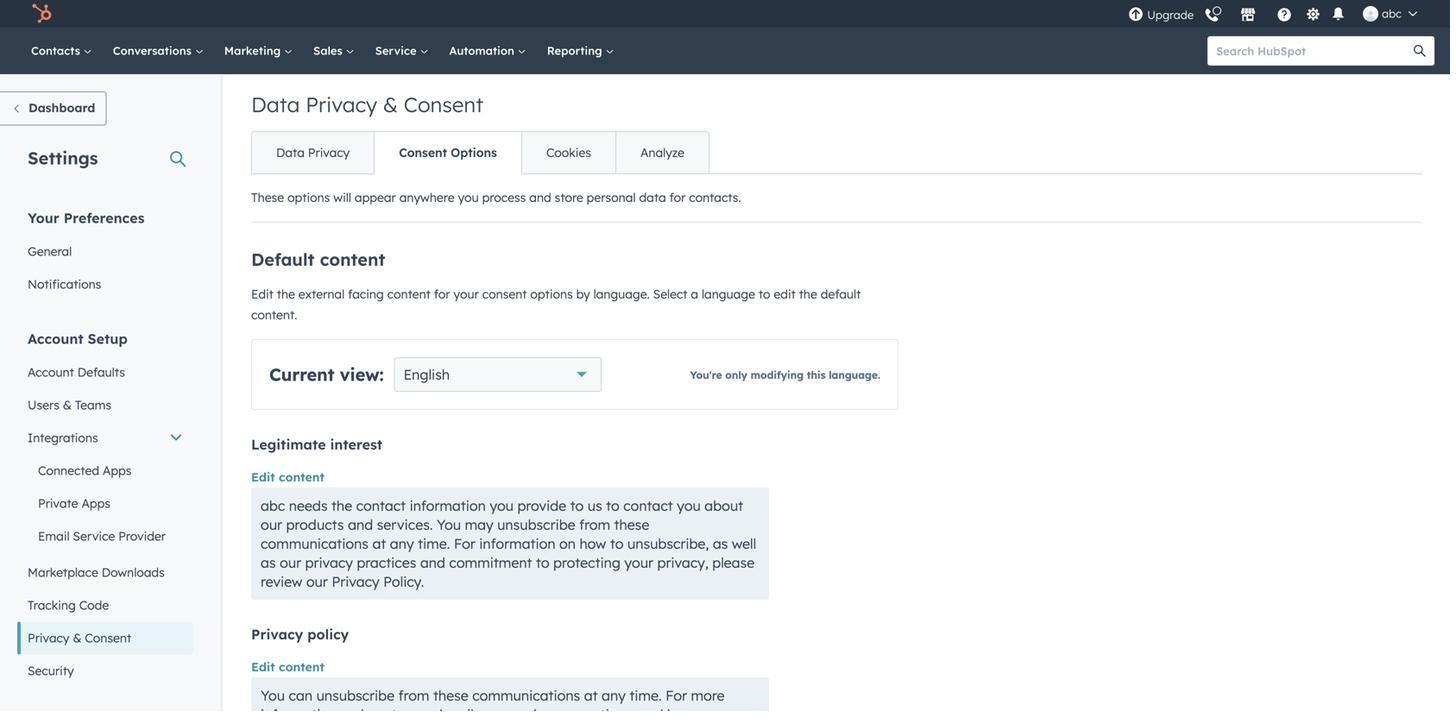Task type: describe. For each thing, give the bounding box(es) containing it.
time. inside abc needs the contact information you provide to us to contact you about our products and services. you may unsubscribe from these communications at any time. for information on how to unsubscribe, as well as our privacy practices and commitment to protecting your privacy, please review our privacy policy.
[[418, 535, 450, 553]]

from inside the you can unsubscribe from these communications at any time. for more information on how to unsubscribe, our privacy practices, and how we ar
[[398, 687, 430, 704]]

2 horizontal spatial &
[[383, 92, 398, 117]]

can
[[289, 687, 313, 704]]

these inside abc needs the contact information you provide to us to contact you about our products and services. you may unsubscribe from these communications at any time. for information on how to unsubscribe, as well as our privacy practices and commitment to protecting your privacy, please review our privacy policy.
[[614, 516, 649, 534]]

privacy inside abc needs the contact information you provide to us to contact you about our products and services. you may unsubscribe from these communications at any time. for information on how to unsubscribe, as well as our privacy practices and commitment to protecting your privacy, please review our privacy policy.
[[332, 573, 380, 591]]

preferences
[[64, 209, 145, 227]]

users & teams link
[[17, 389, 193, 422]]

automation
[[449, 44, 518, 58]]

account for account defaults
[[28, 365, 74, 380]]

appear
[[355, 190, 396, 205]]

connected apps link
[[17, 455, 193, 487]]

privacy left 'policy'
[[251, 626, 303, 643]]

data
[[639, 190, 666, 205]]

connected apps
[[38, 463, 132, 478]]

1 contact from the left
[[356, 497, 406, 515]]

automation link
[[439, 28, 537, 74]]

& for teams
[[63, 398, 72, 413]]

dashboard link
[[0, 92, 106, 126]]

analyze link
[[616, 132, 709, 174]]

protecting
[[553, 554, 621, 572]]

1 vertical spatial as
[[261, 554, 276, 572]]

english
[[404, 366, 450, 383]]

menu containing abc
[[1127, 0, 1430, 28]]

you inside the you can unsubscribe from these communications at any time. for more information on how to unsubscribe, our privacy practices, and how we ar
[[261, 687, 285, 704]]

0 horizontal spatial the
[[277, 287, 295, 302]]

navigation containing data privacy
[[251, 131, 710, 174]]

english button
[[394, 357, 602, 392]]

data privacy
[[276, 145, 350, 160]]

privacy & consent
[[28, 631, 131, 646]]

how inside abc needs the contact information you provide to us to contact you about our products and services. you may unsubscribe from these communications at any time. for information on how to unsubscribe, as well as our privacy practices and commitment to protecting your privacy, please review our privacy policy.
[[580, 535, 606, 553]]

settings image
[[1306, 7, 1321, 23]]

the inside abc needs the contact information you provide to us to contact you about our products and services. you may unsubscribe from these communications at any time. for information on how to unsubscribe, as well as our privacy practices and commitment to protecting your privacy, please review our privacy policy.
[[332, 497, 352, 515]]

consent
[[482, 287, 527, 302]]

these options will appear anywhere you process and store personal data for contacts.
[[251, 190, 741, 205]]

users & teams
[[28, 398, 111, 413]]

review
[[261, 573, 302, 591]]

and left services.
[[348, 516, 373, 534]]

your inside the "edit the external facing content for your consent options by language. select a language to edit the default content."
[[454, 287, 479, 302]]

edit content button for needs
[[251, 467, 325, 488]]

setup
[[88, 330, 128, 347]]

general
[[28, 244, 72, 259]]

privacy inside account setup element
[[28, 631, 69, 646]]

your inside abc needs the contact information you provide to us to contact you about our products and services. you may unsubscribe from these communications at any time. for information on how to unsubscribe, as well as our privacy practices and commitment to protecting your privacy, please review our privacy policy.
[[625, 554, 654, 572]]

defaults
[[77, 365, 125, 380]]

provide
[[518, 497, 566, 515]]

may
[[465, 516, 494, 534]]

marketing
[[224, 44, 284, 58]]

default
[[251, 249, 315, 270]]

1 vertical spatial language.
[[829, 369, 881, 382]]

downloads
[[102, 565, 165, 580]]

edit
[[774, 287, 796, 302]]

content.
[[251, 307, 297, 322]]

settings
[[28, 147, 98, 169]]

calling icon button
[[1197, 1, 1227, 27]]

unsubscribe, inside the you can unsubscribe from these communications at any time. for more information on how to unsubscribe, our privacy practices, and how we ar
[[409, 706, 490, 711]]

abc for abc needs the contact information you provide to us to contact you about our products and services. you may unsubscribe from these communications at any time. for information on how to unsubscribe, as well as our privacy practices and commitment to protecting your privacy, please review our privacy policy.
[[261, 497, 285, 515]]

2 horizontal spatial how
[[667, 706, 694, 711]]

select
[[653, 287, 688, 302]]

we
[[698, 706, 716, 711]]

apps for connected apps
[[103, 463, 132, 478]]

0 horizontal spatial how
[[361, 706, 388, 711]]

will
[[333, 190, 351, 205]]

reporting link
[[537, 28, 625, 74]]

contacts link
[[21, 28, 102, 74]]

practices,
[[571, 706, 634, 711]]

current view:
[[269, 364, 384, 385]]

default content
[[251, 249, 385, 270]]

conversations
[[113, 44, 195, 58]]

marketplace
[[28, 565, 98, 580]]

general link
[[17, 235, 193, 268]]

tracking code link
[[17, 589, 193, 622]]

more
[[691, 687, 725, 704]]

upgrade
[[1147, 8, 1194, 22]]

your preferences
[[28, 209, 145, 227]]

teams
[[75, 398, 111, 413]]

on inside abc needs the contact information you provide to us to contact you about our products and services. you may unsubscribe from these communications at any time. for information on how to unsubscribe, as well as our privacy practices and commitment to protecting your privacy, please review our privacy policy.
[[559, 535, 576, 553]]

facing
[[348, 287, 384, 302]]

Search HubSpot search field
[[1208, 36, 1419, 66]]

account setup
[[28, 330, 128, 347]]

content inside the "edit the external facing content for your consent options by language. select a language to edit the default content."
[[387, 287, 431, 302]]

service link
[[365, 28, 439, 74]]

you for anywhere
[[458, 190, 479, 205]]

about
[[705, 497, 743, 515]]

our inside the you can unsubscribe from these communications at any time. for more information on how to unsubscribe, our privacy practices, and how we ar
[[494, 706, 516, 711]]

email
[[38, 529, 70, 544]]

store
[[555, 190, 583, 205]]

email service provider link
[[17, 520, 193, 553]]

sales
[[313, 44, 346, 58]]

2 horizontal spatial the
[[799, 287, 817, 302]]

us
[[588, 497, 602, 515]]

any inside the you can unsubscribe from these communications at any time. for more information on how to unsubscribe, our privacy practices, and how we ar
[[602, 687, 626, 704]]

notifications link
[[17, 268, 193, 301]]

language
[[702, 287, 755, 302]]

from inside abc needs the contact information you provide to us to contact you about our products and services. you may unsubscribe from these communications at any time. for information on how to unsubscribe, as well as our privacy practices and commitment to protecting your privacy, please review our privacy policy.
[[579, 516, 610, 534]]

edit the external facing content for your consent options by language. select a language to edit the default content.
[[251, 287, 861, 322]]

and left store
[[529, 190, 551, 205]]

cookies
[[546, 145, 591, 160]]

private
[[38, 496, 78, 511]]

this
[[807, 369, 826, 382]]

notifications
[[28, 277, 101, 292]]

unsubscribe, inside abc needs the contact information you provide to us to contact you about our products and services. you may unsubscribe from these communications at any time. for information on how to unsubscribe, as well as our privacy practices and commitment to protecting your privacy, please review our privacy policy.
[[628, 535, 709, 553]]

to inside the you can unsubscribe from these communications at any time. for more information on how to unsubscribe, our privacy practices, and how we ar
[[392, 706, 405, 711]]

service inside email service provider link
[[73, 529, 115, 544]]

personal
[[587, 190, 636, 205]]

and inside the you can unsubscribe from these communications at any time. for more information on how to unsubscribe, our privacy practices, and how we ar
[[638, 706, 663, 711]]

2 contact from the left
[[623, 497, 673, 515]]

a
[[691, 287, 699, 302]]

current
[[269, 364, 335, 385]]

communications inside the you can unsubscribe from these communications at any time. for more information on how to unsubscribe, our privacy practices, and how we ar
[[472, 687, 580, 704]]

hubspot link
[[21, 3, 65, 24]]

communications inside abc needs the contact information you provide to us to contact you about our products and services. you may unsubscribe from these communications at any time. for information on how to unsubscribe, as well as our privacy practices and commitment to protecting your privacy, please review our privacy policy.
[[261, 535, 369, 553]]



Task type: locate. For each thing, give the bounding box(es) containing it.
anywhere
[[399, 190, 455, 205]]

2 vertical spatial information
[[261, 706, 337, 711]]

1 horizontal spatial communications
[[472, 687, 580, 704]]

on up protecting
[[559, 535, 576, 553]]

0 horizontal spatial unsubscribe,
[[409, 706, 490, 711]]

information down can
[[261, 706, 337, 711]]

edit content button up can
[[251, 657, 325, 678]]

you inside abc needs the contact information you provide to us to contact you about our products and services. you may unsubscribe from these communications at any time. for information on how to unsubscribe, as well as our privacy practices and commitment to protecting your privacy, please review our privacy policy.
[[437, 516, 461, 534]]

apps for private apps
[[82, 496, 111, 511]]

tracking code
[[28, 598, 109, 613]]

0 horizontal spatial language.
[[594, 287, 650, 302]]

0 horizontal spatial as
[[261, 554, 276, 572]]

service inside service link
[[375, 44, 420, 58]]

1 horizontal spatial these
[[614, 516, 649, 534]]

0 horizontal spatial time.
[[418, 535, 450, 553]]

language. inside the "edit the external facing content for your consent options by language. select a language to edit the default content."
[[594, 287, 650, 302]]

edit down privacy policy
[[251, 660, 275, 675]]

abc inside popup button
[[1382, 6, 1402, 21]]

privacy & consent link
[[17, 622, 193, 655]]

options inside the "edit the external facing content for your consent options by language. select a language to edit the default content."
[[530, 287, 573, 302]]

consent down tracking code link
[[85, 631, 131, 646]]

communications up practices, on the left of the page
[[472, 687, 580, 704]]

1 vertical spatial consent
[[399, 145, 447, 160]]

0 vertical spatial edit content button
[[251, 467, 325, 488]]

1 horizontal spatial as
[[713, 535, 728, 553]]

the up products
[[332, 497, 352, 515]]

your
[[454, 287, 479, 302], [625, 554, 654, 572]]

you for information
[[490, 497, 514, 515]]

1 horizontal spatial time.
[[630, 687, 662, 704]]

1 horizontal spatial abc
[[1382, 6, 1402, 21]]

privacy down sales link
[[306, 92, 377, 117]]

these
[[251, 190, 284, 205]]

reporting
[[547, 44, 606, 58]]

1 vertical spatial unsubscribe,
[[409, 706, 490, 711]]

security
[[28, 663, 74, 679]]

0 horizontal spatial service
[[73, 529, 115, 544]]

edit content button down the legitimate
[[251, 467, 325, 488]]

privacy up security
[[28, 631, 69, 646]]

0 vertical spatial consent
[[404, 92, 484, 117]]

1 horizontal spatial language.
[[829, 369, 881, 382]]

account
[[28, 330, 83, 347], [28, 365, 74, 380]]

privacy down products
[[305, 554, 353, 572]]

0 vertical spatial these
[[614, 516, 649, 534]]

0 vertical spatial &
[[383, 92, 398, 117]]

1 vertical spatial time.
[[630, 687, 662, 704]]

contacts
[[31, 44, 83, 58]]

tracking
[[28, 598, 76, 613]]

edit content down the legitimate
[[251, 470, 325, 485]]

for left more
[[666, 687, 687, 704]]

abc inside abc needs the contact information you provide to us to contact you about our products and services. you may unsubscribe from these communications at any time. for information on how to unsubscribe, as well as our privacy practices and commitment to protecting your privacy, please review our privacy policy.
[[261, 497, 285, 515]]

0 horizontal spatial any
[[390, 535, 414, 553]]

your left the consent
[[454, 287, 479, 302]]

information up may
[[410, 497, 486, 515]]

0 horizontal spatial communications
[[261, 535, 369, 553]]

account defaults link
[[17, 356, 193, 389]]

search image
[[1414, 45, 1426, 57]]

unsubscribe,
[[628, 535, 709, 553], [409, 706, 490, 711]]

2 edit from the top
[[251, 470, 275, 485]]

upgrade image
[[1128, 7, 1144, 23]]

edit content button for can
[[251, 657, 325, 678]]

security link
[[17, 655, 193, 688]]

0 horizontal spatial these
[[433, 687, 469, 704]]

contact right us
[[623, 497, 673, 515]]

edit up content.
[[251, 287, 274, 302]]

edit for privacy
[[251, 660, 275, 675]]

2 edit content button from the top
[[251, 657, 325, 678]]

edit down the legitimate
[[251, 470, 275, 485]]

notifications image
[[1331, 7, 1346, 23]]

options
[[451, 145, 497, 160]]

marketing link
[[214, 28, 303, 74]]

0 vertical spatial language.
[[594, 287, 650, 302]]

0 vertical spatial time.
[[418, 535, 450, 553]]

1 horizontal spatial the
[[332, 497, 352, 515]]

at up practices, on the left of the page
[[584, 687, 598, 704]]

the right edit
[[799, 287, 817, 302]]

data inside navigation
[[276, 145, 305, 160]]

2 horizontal spatial you
[[677, 497, 701, 515]]

account for account setup
[[28, 330, 83, 347]]

account setup element
[[17, 329, 193, 688]]

1 horizontal spatial unsubscribe
[[497, 516, 576, 534]]

and up policy. on the left bottom of page
[[420, 554, 445, 572]]

users
[[28, 398, 60, 413]]

consent inside account setup element
[[85, 631, 131, 646]]

account up users
[[28, 365, 74, 380]]

3 edit from the top
[[251, 660, 275, 675]]

dashboard
[[28, 100, 95, 115]]

at up practices
[[372, 535, 386, 553]]

& right users
[[63, 398, 72, 413]]

any up practices, on the left of the page
[[602, 687, 626, 704]]

time. up practices, on the left of the page
[[630, 687, 662, 704]]

any inside abc needs the contact information you provide to us to contact you about our products and services. you may unsubscribe from these communications at any time. for information on how to unsubscribe, as well as our privacy practices and commitment to protecting your privacy, please review our privacy policy.
[[390, 535, 414, 553]]

settings link
[[1303, 5, 1324, 23]]

0 horizontal spatial your
[[454, 287, 479, 302]]

only
[[725, 369, 748, 382]]

0 horizontal spatial for
[[454, 535, 476, 553]]

unsubscribe
[[497, 516, 576, 534], [316, 687, 395, 704]]

information inside the you can unsubscribe from these communications at any time. for more information on how to unsubscribe, our privacy practices, and how we ar
[[261, 706, 337, 711]]

from
[[579, 516, 610, 534], [398, 687, 430, 704]]

1 edit from the top
[[251, 287, 274, 302]]

edit content for can
[[251, 660, 325, 675]]

0 horizontal spatial privacy
[[305, 554, 353, 572]]

your preferences element
[[17, 208, 193, 301]]

communications down products
[[261, 535, 369, 553]]

options left will
[[288, 190, 330, 205]]

the up content.
[[277, 287, 295, 302]]

content right the facing
[[387, 287, 431, 302]]

1 vertical spatial for
[[666, 687, 687, 704]]

as up 'please'
[[713, 535, 728, 553]]

0 horizontal spatial &
[[63, 398, 72, 413]]

unsubscribe right can
[[316, 687, 395, 704]]

at inside abc needs the contact information you provide to us to contact you about our products and services. you may unsubscribe from these communications at any time. for information on how to unsubscribe, as well as our privacy practices and commitment to protecting your privacy, please review our privacy policy.
[[372, 535, 386, 553]]

data privacy & consent
[[251, 92, 484, 117]]

for inside abc needs the contact information you provide to us to contact you about our products and services. you may unsubscribe from these communications at any time. for information on how to unsubscribe, as well as our privacy practices and commitment to protecting your privacy, please review our privacy policy.
[[454, 535, 476, 553]]

calling icon image
[[1204, 8, 1220, 24]]

1 horizontal spatial at
[[584, 687, 598, 704]]

legitimate interest
[[251, 436, 383, 453]]

data
[[251, 92, 300, 117], [276, 145, 305, 160]]

you're
[[690, 369, 722, 382]]

privacy
[[305, 554, 353, 572], [520, 706, 568, 711]]

abc left needs
[[261, 497, 285, 515]]

& down tracking code
[[73, 631, 81, 646]]

1 horizontal spatial you
[[490, 497, 514, 515]]

to inside the "edit the external facing content for your consent options by language. select a language to edit the default content."
[[759, 287, 771, 302]]

gary orlando image
[[1363, 6, 1379, 22]]

for right data on the left top of page
[[670, 190, 686, 205]]

sales link
[[303, 28, 365, 74]]

privacy down practices
[[332, 573, 380, 591]]

service up data privacy & consent
[[375, 44, 420, 58]]

you left can
[[261, 687, 285, 704]]

abc right 'gary orlando' image
[[1382, 6, 1402, 21]]

options left by
[[530, 287, 573, 302]]

0 vertical spatial as
[[713, 535, 728, 553]]

1 edit content from the top
[[251, 470, 325, 485]]

account defaults
[[28, 365, 125, 380]]

menu
[[1127, 0, 1430, 28]]

policy.
[[383, 573, 424, 591]]

time. inside the you can unsubscribe from these communications at any time. for more information on how to unsubscribe, our privacy practices, and how we ar
[[630, 687, 662, 704]]

private apps link
[[17, 487, 193, 520]]

1 vertical spatial edit content
[[251, 660, 325, 675]]

your left privacy,
[[625, 554, 654, 572]]

modifying
[[751, 369, 804, 382]]

you left process
[[458, 190, 479, 205]]

information up commitment
[[479, 535, 556, 553]]

content up the facing
[[320, 249, 385, 270]]

1 vertical spatial options
[[530, 287, 573, 302]]

help image
[[1277, 8, 1292, 23]]

apps down integrations 'dropdown button'
[[103, 463, 132, 478]]

edit content for needs
[[251, 470, 325, 485]]

for left the consent
[[434, 287, 450, 302]]

edit
[[251, 287, 274, 302], [251, 470, 275, 485], [251, 660, 275, 675]]

0 horizontal spatial contact
[[356, 497, 406, 515]]

0 vertical spatial abc
[[1382, 6, 1402, 21]]

edit inside the "edit the external facing content for your consent options by language. select a language to edit the default content."
[[251, 287, 274, 302]]

you left 'about'
[[677, 497, 701, 515]]

1 vertical spatial edit content button
[[251, 657, 325, 678]]

1 horizontal spatial your
[[625, 554, 654, 572]]

privacy inside the you can unsubscribe from these communications at any time. for more information on how to unsubscribe, our privacy practices, and how we ar
[[520, 706, 568, 711]]

navigation
[[251, 131, 710, 174]]

0 vertical spatial privacy
[[305, 554, 353, 572]]

& for consent
[[73, 631, 81, 646]]

0 vertical spatial your
[[454, 287, 479, 302]]

data for data privacy & consent
[[251, 92, 300, 117]]

account up account defaults
[[28, 330, 83, 347]]

you left may
[[437, 516, 461, 534]]

0 horizontal spatial on
[[341, 706, 357, 711]]

1 edit content button from the top
[[251, 467, 325, 488]]

1 vertical spatial privacy
[[520, 706, 568, 711]]

these inside the you can unsubscribe from these communications at any time. for more information on how to unsubscribe, our privacy practices, and how we ar
[[433, 687, 469, 704]]

privacy policy
[[251, 626, 349, 643]]

service down private apps link
[[73, 529, 115, 544]]

unsubscribe inside the you can unsubscribe from these communications at any time. for more information on how to unsubscribe, our privacy practices, and how we ar
[[316, 687, 395, 704]]

0 vertical spatial for
[[670, 190, 686, 205]]

policy
[[307, 626, 349, 643]]

1 horizontal spatial &
[[73, 631, 81, 646]]

legitimate
[[251, 436, 326, 453]]

1 vertical spatial any
[[602, 687, 626, 704]]

email service provider
[[38, 529, 166, 544]]

abc
[[1382, 6, 1402, 21], [261, 497, 285, 515]]

1 horizontal spatial privacy
[[520, 706, 568, 711]]

abc button
[[1353, 0, 1428, 28]]

1 horizontal spatial contact
[[623, 497, 673, 515]]

1 account from the top
[[28, 330, 83, 347]]

1 vertical spatial your
[[625, 554, 654, 572]]

consent options
[[399, 145, 497, 160]]

you
[[437, 516, 461, 534], [261, 687, 285, 704]]

services.
[[377, 516, 433, 534]]

& inside privacy & consent link
[[73, 631, 81, 646]]

0 vertical spatial information
[[410, 497, 486, 515]]

0 vertical spatial service
[[375, 44, 420, 58]]

0 vertical spatial communications
[[261, 535, 369, 553]]

2 vertical spatial &
[[73, 631, 81, 646]]

consent up anywhere
[[399, 145, 447, 160]]

your
[[28, 209, 59, 227]]

integrations button
[[17, 422, 193, 455]]

default
[[821, 287, 861, 302]]

you're only modifying this language.
[[690, 369, 881, 382]]

0 vertical spatial any
[[390, 535, 414, 553]]

time.
[[418, 535, 450, 553], [630, 687, 662, 704]]

1 horizontal spatial service
[[375, 44, 420, 58]]

marketplace downloads link
[[17, 556, 193, 589]]

marketplaces button
[[1230, 0, 1267, 28]]

for down may
[[454, 535, 476, 553]]

1 vertical spatial account
[[28, 365, 74, 380]]

as
[[713, 535, 728, 553], [261, 554, 276, 572]]

privacy up will
[[308, 145, 350, 160]]

0 horizontal spatial you
[[261, 687, 285, 704]]

service
[[375, 44, 420, 58], [73, 529, 115, 544]]

content up needs
[[279, 470, 325, 485]]

consent inside navigation
[[399, 145, 447, 160]]

2 edit content from the top
[[251, 660, 325, 675]]

language. right by
[[594, 287, 650, 302]]

0 vertical spatial account
[[28, 330, 83, 347]]

external
[[299, 287, 345, 302]]

time. down services.
[[418, 535, 450, 553]]

& down service link
[[383, 92, 398, 117]]

consent up consent options
[[404, 92, 484, 117]]

1 horizontal spatial how
[[580, 535, 606, 553]]

on
[[559, 535, 576, 553], [341, 706, 357, 711]]

contacts.
[[689, 190, 741, 205]]

view:
[[340, 364, 384, 385]]

you can unsubscribe from these communications at any time. for more information on how to unsubscribe, our privacy practices, and how we ar
[[261, 687, 741, 711]]

practices
[[357, 554, 416, 572]]

edit content up can
[[251, 660, 325, 675]]

abc needs the contact information you provide to us to contact you about our products and services. you may unsubscribe from these communications at any time. for information on how to unsubscribe, as well as our privacy practices and commitment to protecting your privacy, please review our privacy policy.
[[261, 497, 756, 591]]

& inside the users & teams link
[[63, 398, 72, 413]]

1 vertical spatial at
[[584, 687, 598, 704]]

data up these
[[276, 145, 305, 160]]

0 vertical spatial for
[[454, 535, 476, 553]]

1 vertical spatial abc
[[261, 497, 285, 515]]

for
[[670, 190, 686, 205], [434, 287, 450, 302]]

unsubscribe inside abc needs the contact information you provide to us to contact you about our products and services. you may unsubscribe from these communications at any time. for information on how to unsubscribe, as well as our privacy practices and commitment to protecting your privacy, please review our privacy policy.
[[497, 516, 576, 534]]

1 horizontal spatial you
[[437, 516, 461, 534]]

0 horizontal spatial for
[[434, 287, 450, 302]]

0 vertical spatial edit
[[251, 287, 274, 302]]

2 account from the top
[[28, 365, 74, 380]]

content up can
[[279, 660, 325, 675]]

as up review
[[261, 554, 276, 572]]

1 vertical spatial from
[[398, 687, 430, 704]]

for inside the you can unsubscribe from these communications at any time. for more information on how to unsubscribe, our privacy practices, and how we ar
[[666, 687, 687, 704]]

contact up services.
[[356, 497, 406, 515]]

private apps
[[38, 496, 111, 511]]

1 vertical spatial apps
[[82, 496, 111, 511]]

0 vertical spatial you
[[437, 516, 461, 534]]

0 horizontal spatial you
[[458, 190, 479, 205]]

apps
[[103, 463, 132, 478], [82, 496, 111, 511]]

0 vertical spatial apps
[[103, 463, 132, 478]]

on inside the you can unsubscribe from these communications at any time. for more information on how to unsubscribe, our privacy practices, and how we ar
[[341, 706, 357, 711]]

1 vertical spatial information
[[479, 535, 556, 553]]

1 vertical spatial you
[[261, 687, 285, 704]]

language. right this
[[829, 369, 881, 382]]

edit content button
[[251, 467, 325, 488], [251, 657, 325, 678]]

content
[[320, 249, 385, 270], [387, 287, 431, 302], [279, 470, 325, 485], [279, 660, 325, 675]]

0 horizontal spatial abc
[[261, 497, 285, 515]]

abc for abc
[[1382, 6, 1402, 21]]

1 vertical spatial &
[[63, 398, 72, 413]]

1 vertical spatial edit
[[251, 470, 275, 485]]

privacy left practices, on the left of the page
[[520, 706, 568, 711]]

1 vertical spatial unsubscribe
[[316, 687, 395, 704]]

privacy,
[[657, 554, 709, 572]]

for inside the "edit the external facing content for your consent options by language. select a language to edit the default content."
[[434, 287, 450, 302]]

0 vertical spatial edit content
[[251, 470, 325, 485]]

1 vertical spatial on
[[341, 706, 357, 711]]

any
[[390, 535, 414, 553], [602, 687, 626, 704]]

at inside the you can unsubscribe from these communications at any time. for more information on how to unsubscribe, our privacy practices, and how we ar
[[584, 687, 598, 704]]

edit for legitimate
[[251, 470, 275, 485]]

unsubscribe down provide
[[497, 516, 576, 534]]

data for data privacy
[[276, 145, 305, 160]]

0 horizontal spatial unsubscribe
[[316, 687, 395, 704]]

any down services.
[[390, 535, 414, 553]]

by
[[576, 287, 590, 302]]

marketplaces image
[[1241, 8, 1256, 23]]

on down 'policy'
[[341, 706, 357, 711]]

help button
[[1270, 4, 1299, 23]]

1 horizontal spatial options
[[530, 287, 573, 302]]

1 horizontal spatial from
[[579, 516, 610, 534]]

at
[[372, 535, 386, 553], [584, 687, 598, 704]]

1 horizontal spatial for
[[670, 190, 686, 205]]

cookies link
[[521, 132, 616, 174]]

0 horizontal spatial at
[[372, 535, 386, 553]]

process
[[482, 190, 526, 205]]

hubspot image
[[31, 3, 52, 24]]

information
[[410, 497, 486, 515], [479, 535, 556, 553], [261, 706, 337, 711]]

marketplace downloads
[[28, 565, 165, 580]]

data down the marketing 'link' at the left top of the page
[[251, 92, 300, 117]]

you up may
[[490, 497, 514, 515]]

1 vertical spatial communications
[[472, 687, 580, 704]]

commitment
[[449, 554, 532, 572]]

1 vertical spatial data
[[276, 145, 305, 160]]

and right practices, on the left of the page
[[638, 706, 663, 711]]

0 vertical spatial options
[[288, 190, 330, 205]]

0 vertical spatial data
[[251, 92, 300, 117]]

communications
[[261, 535, 369, 553], [472, 687, 580, 704]]

1 horizontal spatial unsubscribe,
[[628, 535, 709, 553]]

0 horizontal spatial options
[[288, 190, 330, 205]]

data privacy link
[[252, 132, 374, 174]]

2 vertical spatial edit
[[251, 660, 275, 675]]

apps up email service provider
[[82, 496, 111, 511]]

0 vertical spatial unsubscribe,
[[628, 535, 709, 553]]

0 horizontal spatial from
[[398, 687, 430, 704]]

privacy inside abc needs the contact information you provide to us to contact you about our products and services. you may unsubscribe from these communications at any time. for information on how to unsubscribe, as well as our privacy practices and commitment to protecting your privacy, please review our privacy policy.
[[305, 554, 353, 572]]



Task type: vqa. For each thing, say whether or not it's contained in the screenshot.
the Edit content Button
yes



